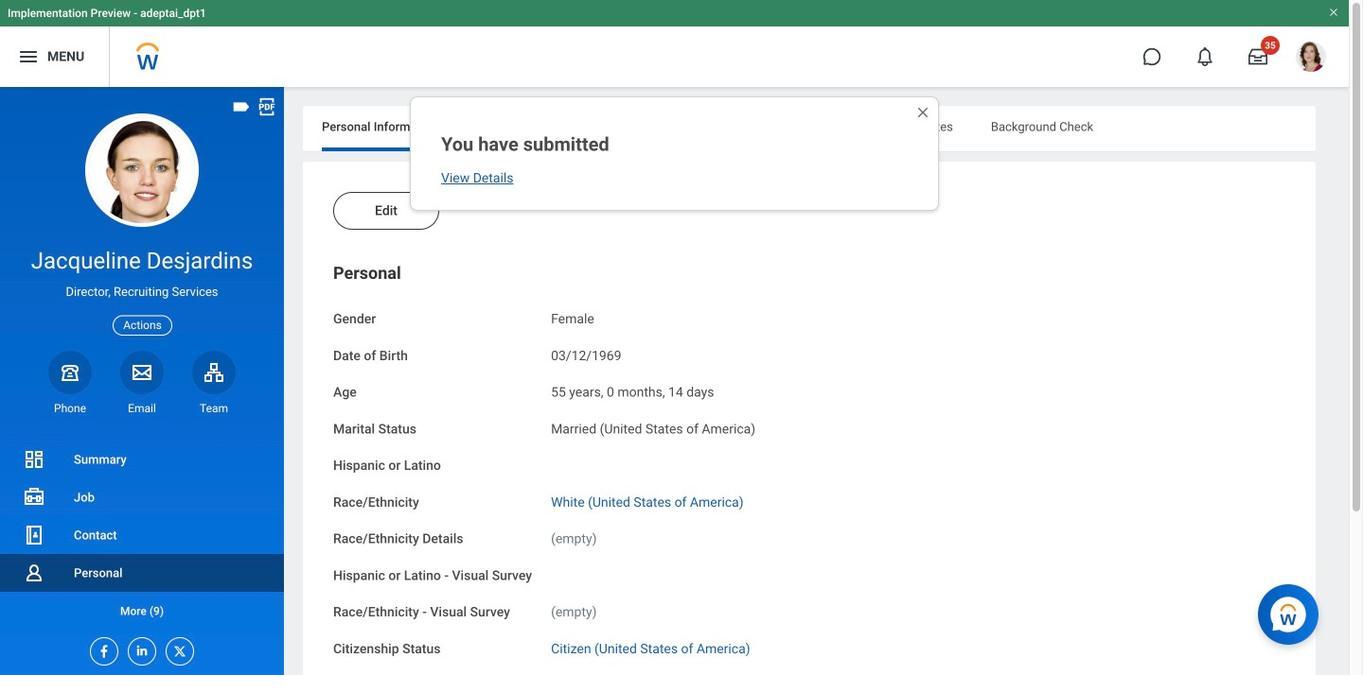 Task type: locate. For each thing, give the bounding box(es) containing it.
banner
[[0, 0, 1349, 87]]

tag image
[[231, 97, 252, 117]]

justify image
[[17, 45, 40, 68]]

dialog
[[410, 97, 939, 211]]

summary image
[[23, 449, 45, 471]]

tab list
[[303, 106, 1316, 151]]

phone jacqueline desjardins element
[[48, 401, 92, 416]]

close environment banner image
[[1328, 7, 1339, 18]]

list
[[0, 441, 284, 630]]

view team image
[[203, 361, 225, 384]]

mail image
[[131, 361, 153, 384]]

group
[[333, 262, 1285, 676]]

phone image
[[57, 361, 83, 384]]

view printable version (pdf) image
[[257, 97, 277, 117]]

close image
[[915, 105, 931, 120]]



Task type: describe. For each thing, give the bounding box(es) containing it.
personal image
[[23, 562, 45, 585]]

team jacqueline desjardins element
[[192, 401, 236, 416]]

email jacqueline desjardins element
[[120, 401, 164, 416]]

inbox large image
[[1249, 47, 1268, 66]]

female element
[[551, 308, 594, 327]]

job image
[[23, 487, 45, 509]]

notifications large image
[[1196, 47, 1214, 66]]

linkedin image
[[129, 639, 150, 659]]

navigation pane region
[[0, 87, 284, 676]]

profile logan mcneil image
[[1296, 42, 1326, 76]]

facebook image
[[91, 639, 112, 660]]

contact image
[[23, 524, 45, 547]]

x image
[[167, 639, 187, 660]]



Task type: vqa. For each thing, say whether or not it's contained in the screenshot.
banner
yes



